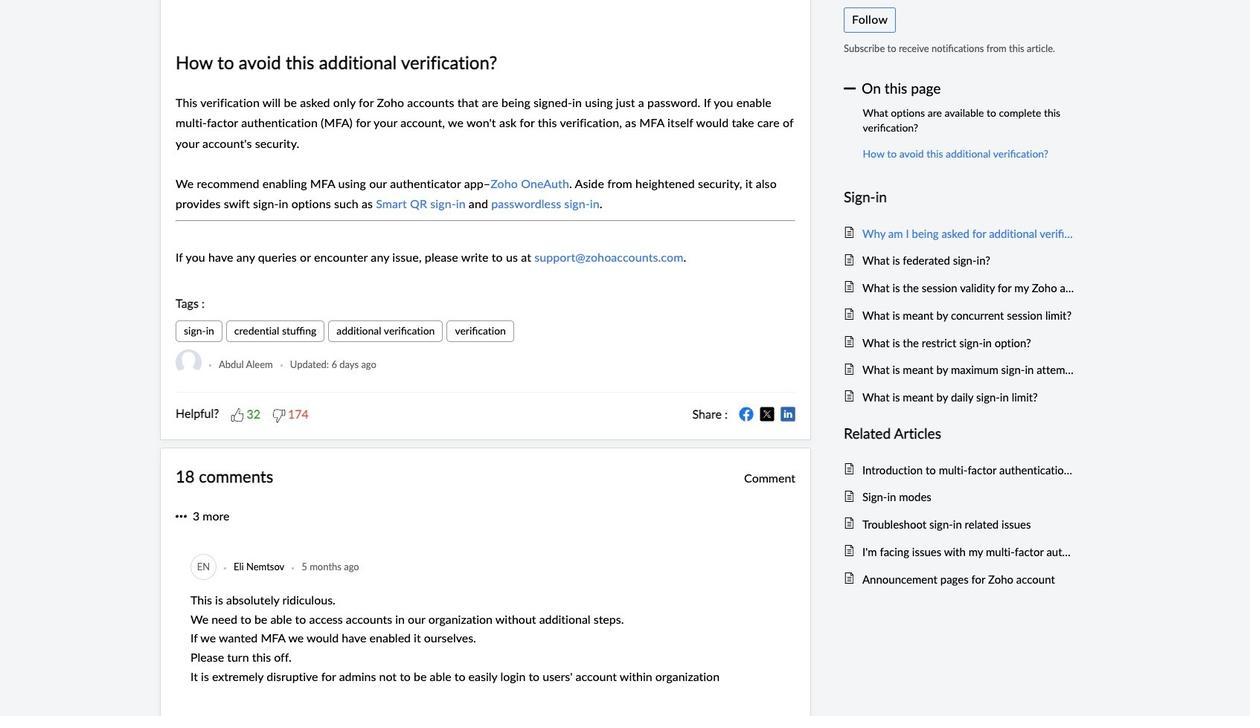 Task type: locate. For each thing, give the bounding box(es) containing it.
0 vertical spatial heading
[[844, 186, 1076, 209]]

twitter image
[[760, 408, 775, 422]]

1 heading from the top
[[844, 186, 1076, 209]]

heading
[[844, 186, 1076, 209], [844, 423, 1076, 445]]

1 vertical spatial heading
[[844, 423, 1076, 445]]

facebook image
[[739, 408, 754, 422]]



Task type: describe. For each thing, give the bounding box(es) containing it.
linkedin image
[[781, 408, 796, 422]]

2 heading from the top
[[844, 423, 1076, 445]]



